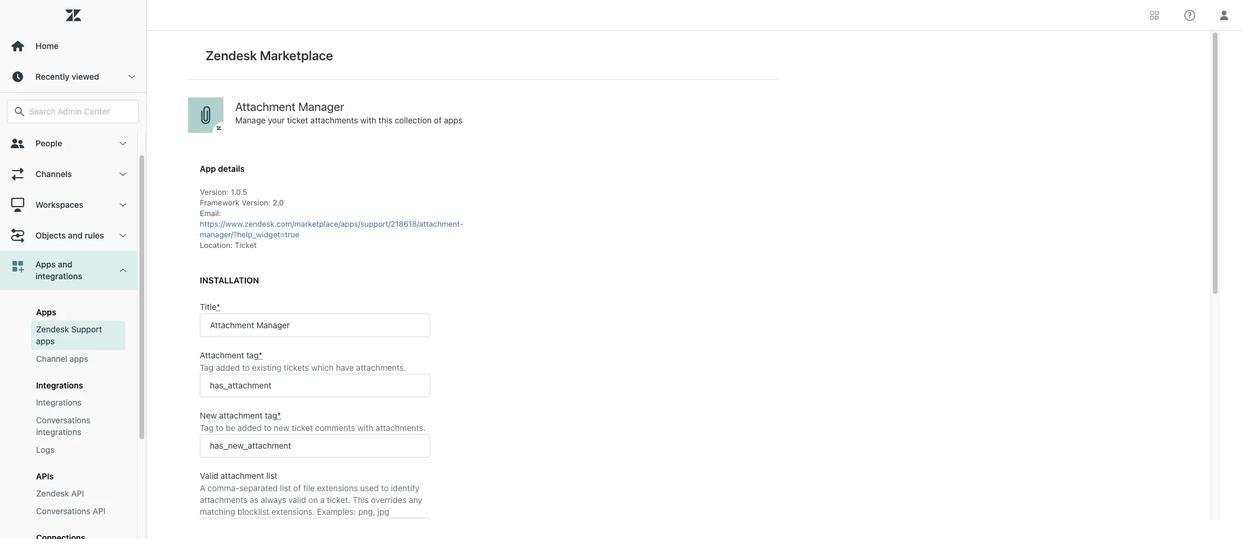 Task type: locate. For each thing, give the bounding box(es) containing it.
recently viewed
[[35, 72, 99, 82]]

and
[[68, 231, 83, 241], [58, 259, 72, 270]]

zendesk inside zendesk support apps
[[36, 325, 69, 335]]

home button
[[0, 31, 146, 61]]

rules
[[85, 231, 104, 241]]

0 vertical spatial apps
[[36, 336, 55, 346]]

integrations up logs
[[36, 427, 81, 437]]

apps inside apps and integrations
[[35, 259, 56, 270]]

zendesk for zendesk support apps
[[36, 325, 69, 335]]

conversations integrations
[[36, 416, 91, 437]]

2 zendesk from the top
[[36, 489, 69, 499]]

1 vertical spatial apps
[[70, 354, 88, 364]]

channel apps element
[[36, 353, 88, 365]]

None search field
[[1, 100, 145, 124]]

apps
[[36, 336, 55, 346], [70, 354, 88, 364]]

zendesk down the apps element
[[36, 325, 69, 335]]

1 integrations from the top
[[36, 381, 83, 391]]

2 conversations from the top
[[36, 507, 91, 517]]

1 vertical spatial integrations
[[36, 427, 81, 437]]

and inside apps and integrations
[[58, 259, 72, 270]]

conversations for api
[[36, 507, 91, 517]]

apps down objects
[[35, 259, 56, 270]]

0 horizontal spatial apps
[[36, 336, 55, 346]]

tree
[[0, 128, 146, 540]]

conversations
[[36, 416, 91, 426], [36, 507, 91, 517]]

conversations api
[[36, 507, 106, 517]]

apps
[[35, 259, 56, 270], [36, 307, 56, 317]]

integrations
[[35, 271, 82, 281], [36, 427, 81, 437]]

apps up channel
[[36, 336, 55, 346]]

channels
[[35, 169, 72, 179]]

apps up zendesk support apps
[[36, 307, 56, 317]]

apps element
[[36, 307, 56, 317]]

tree containing people
[[0, 128, 146, 540]]

integrations element
[[36, 381, 83, 391], [36, 397, 82, 409]]

channel apps
[[36, 354, 88, 364]]

conversations down zendesk api element
[[36, 507, 91, 517]]

1 conversations from the top
[[36, 416, 91, 426]]

apps inside zendesk support apps
[[36, 336, 55, 346]]

1 vertical spatial integrations
[[36, 398, 82, 408]]

integrations up the apps element
[[35, 271, 82, 281]]

0 vertical spatial conversations
[[36, 416, 91, 426]]

0 vertical spatial integrations
[[35, 271, 82, 281]]

and left rules
[[68, 231, 83, 241]]

api for zendesk api
[[71, 489, 84, 499]]

1 vertical spatial integrations element
[[36, 397, 82, 409]]

tree item
[[0, 251, 137, 540]]

1 vertical spatial zendesk
[[36, 489, 69, 499]]

2 integrations from the top
[[36, 398, 82, 408]]

objects and rules
[[35, 231, 104, 241]]

0 horizontal spatial api
[[71, 489, 84, 499]]

zendesk products image
[[1150, 11, 1159, 19]]

integrations up conversations integrations
[[36, 398, 82, 408]]

0 vertical spatial apps
[[35, 259, 56, 270]]

apps down zendesk support apps link
[[70, 354, 88, 364]]

conversations inside "element"
[[36, 507, 91, 517]]

api inside "element"
[[93, 507, 106, 517]]

0 vertical spatial integrations element
[[36, 381, 83, 391]]

tree item containing apps and integrations
[[0, 251, 137, 540]]

1 zendesk from the top
[[36, 325, 69, 335]]

1 horizontal spatial apps
[[70, 354, 88, 364]]

integrations inside conversations integrations
[[36, 427, 81, 437]]

integrations up integrations link
[[36, 381, 83, 391]]

zendesk
[[36, 325, 69, 335], [36, 489, 69, 499]]

people button
[[0, 128, 137, 159]]

integrations
[[36, 381, 83, 391], [36, 398, 82, 408]]

integrations for first integrations element
[[36, 381, 83, 391]]

zendesk down apis
[[36, 489, 69, 499]]

api
[[71, 489, 84, 499], [93, 507, 106, 517]]

objects and rules button
[[0, 220, 137, 251]]

conversations api link
[[31, 503, 125, 521]]

integrations element up conversations integrations
[[36, 397, 82, 409]]

none search field inside primary element
[[1, 100, 145, 124]]

logs element
[[36, 444, 54, 456]]

and for apps
[[58, 259, 72, 270]]

integrations for first integrations element from the bottom
[[36, 398, 82, 408]]

apps and integrations button
[[0, 251, 137, 290]]

1 vertical spatial api
[[93, 507, 106, 517]]

and down objects and rules dropdown button
[[58, 259, 72, 270]]

api up conversations api "link"
[[71, 489, 84, 499]]

1 horizontal spatial api
[[93, 507, 106, 517]]

zendesk api
[[36, 489, 84, 499]]

apis element
[[36, 472, 54, 482]]

workspaces
[[35, 200, 83, 210]]

apps inside group
[[36, 307, 56, 317]]

viewed
[[72, 72, 99, 82]]

people
[[35, 138, 62, 148]]

0 vertical spatial integrations
[[36, 381, 83, 391]]

connections element
[[36, 533, 85, 540]]

0 vertical spatial zendesk
[[36, 325, 69, 335]]

1 vertical spatial apps
[[36, 307, 56, 317]]

0 vertical spatial and
[[68, 231, 83, 241]]

1 vertical spatial conversations
[[36, 507, 91, 517]]

0 vertical spatial api
[[71, 489, 84, 499]]

zendesk api link
[[31, 485, 125, 503]]

api down zendesk api link
[[93, 507, 106, 517]]

1 vertical spatial and
[[58, 259, 72, 270]]

conversations down integrations link
[[36, 416, 91, 426]]

integrations element up integrations link
[[36, 381, 83, 391]]

conversations for integrations
[[36, 416, 91, 426]]

apis
[[36, 472, 54, 482]]

tree inside primary element
[[0, 128, 146, 540]]

zendesk support apps
[[36, 325, 102, 346]]

2 integrations element from the top
[[36, 397, 82, 409]]



Task type: vqa. For each thing, say whether or not it's contained in the screenshot.
integrations in conversations integrations
yes



Task type: describe. For each thing, give the bounding box(es) containing it.
apps and integrations group
[[0, 290, 137, 540]]

support
[[71, 325, 102, 335]]

recently
[[35, 72, 70, 82]]

recently viewed button
[[0, 61, 146, 92]]

1 integrations element from the top
[[36, 381, 83, 391]]

conversations integrations element
[[36, 415, 121, 439]]

integrations inside dropdown button
[[35, 271, 82, 281]]

help image
[[1185, 10, 1195, 20]]

integrations link
[[31, 394, 125, 412]]

and for objects
[[68, 231, 83, 241]]

Search Admin Center field
[[29, 106, 131, 117]]

user menu image
[[1216, 7, 1232, 23]]

objects
[[35, 231, 66, 241]]

channel
[[36, 354, 67, 364]]

zendesk api element
[[36, 488, 84, 500]]

primary element
[[0, 0, 147, 540]]

logs
[[36, 445, 54, 455]]

api for conversations api
[[93, 507, 106, 517]]

channels button
[[0, 159, 137, 190]]

zendesk support apps link
[[31, 321, 125, 351]]

apps for apps and integrations
[[35, 259, 56, 270]]

home
[[35, 41, 59, 51]]

zendesk for zendesk api
[[36, 489, 69, 499]]

conversations integrations link
[[31, 412, 125, 442]]

tree item inside primary element
[[0, 251, 137, 540]]

logs link
[[31, 442, 125, 459]]

conversations api element
[[36, 506, 106, 518]]

apps and integrations
[[35, 259, 82, 281]]

channel apps link
[[31, 351, 125, 368]]

apps for the apps element
[[36, 307, 56, 317]]

workspaces button
[[0, 190, 137, 220]]

zendesk support apps element
[[36, 324, 121, 348]]



